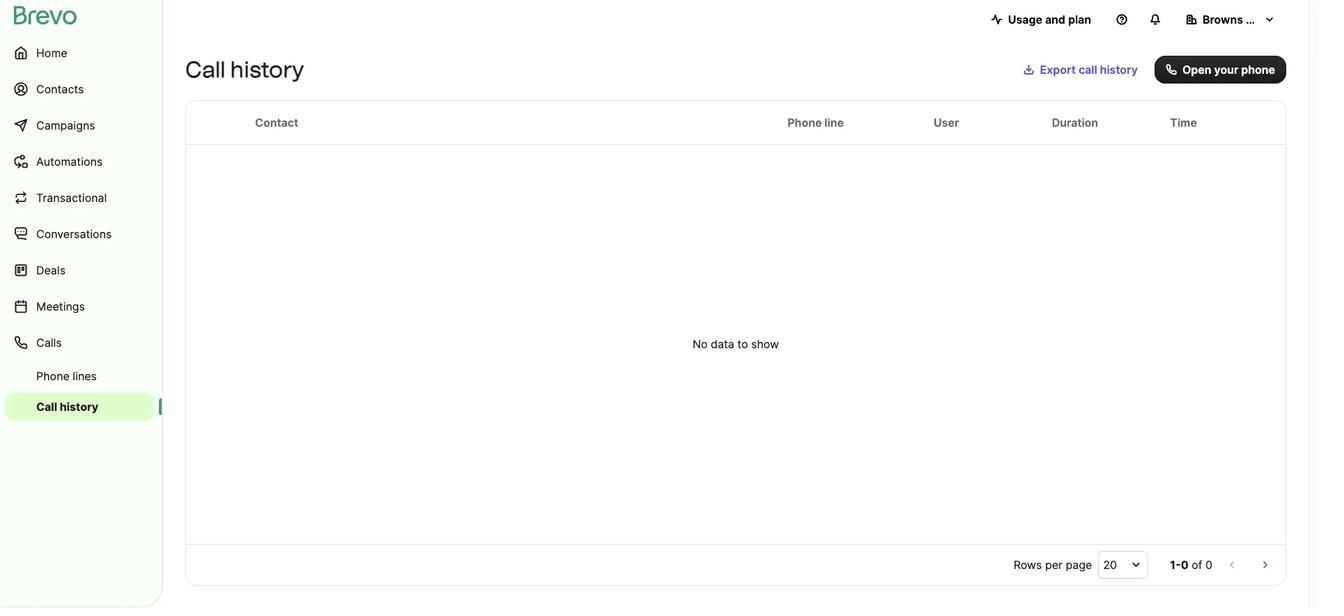 Task type: locate. For each thing, give the bounding box(es) containing it.
history inside 'link'
[[60, 400, 98, 414]]

of
[[1192, 558, 1203, 572]]

usage
[[1008, 13, 1043, 26]]

home
[[36, 46, 67, 60]]

campaigns link
[[6, 109, 153, 142]]

home link
[[6, 36, 153, 70]]

0 horizontal spatial phone
[[36, 369, 70, 383]]

call history down phone lines
[[36, 400, 98, 414]]

no
[[693, 338, 708, 351]]

automations link
[[6, 145, 153, 178]]

call history up the contact
[[185, 56, 304, 83]]

1 horizontal spatial 0
[[1206, 558, 1213, 572]]

0
[[1181, 558, 1189, 572], [1206, 558, 1213, 572]]

to
[[738, 338, 748, 351]]

your
[[1214, 63, 1239, 76]]

call history link
[[6, 393, 153, 421]]

0 horizontal spatial call
[[36, 400, 57, 414]]

transactional link
[[6, 181, 153, 215]]

history inside button
[[1100, 63, 1138, 76]]

phone left line at the top right
[[788, 116, 822, 129]]

duration
[[1052, 116, 1098, 129]]

phone inside phone lines link
[[36, 369, 70, 383]]

rows
[[1014, 558, 1042, 572]]

1 vertical spatial call
[[36, 400, 57, 414]]

automations
[[36, 155, 103, 168]]

1 horizontal spatial call
[[185, 56, 225, 83]]

history down phone lines link
[[60, 400, 98, 414]]

phone for phone lines
[[36, 369, 70, 383]]

1 horizontal spatial history
[[230, 56, 304, 83]]

history
[[230, 56, 304, 83], [1100, 63, 1138, 76], [60, 400, 98, 414]]

rows per page
[[1014, 558, 1092, 572]]

0 horizontal spatial call history
[[36, 400, 98, 414]]

0 left the of
[[1181, 558, 1189, 572]]

0 vertical spatial call
[[185, 56, 225, 83]]

lines
[[73, 369, 97, 383]]

1 vertical spatial call history
[[36, 400, 98, 414]]

campaigns
[[36, 118, 95, 132]]

call history inside 'link'
[[36, 400, 98, 414]]

per
[[1045, 558, 1063, 572]]

0 right the of
[[1206, 558, 1213, 572]]

calls link
[[6, 326, 153, 360]]

0 vertical spatial phone
[[788, 116, 822, 129]]

1 vertical spatial phone
[[36, 369, 70, 383]]

call
[[185, 56, 225, 83], [36, 400, 57, 414]]

phone left lines
[[36, 369, 70, 383]]

20 button
[[1098, 551, 1148, 579]]

dialog
[[1309, 0, 1319, 608]]

meetings link
[[6, 290, 153, 323]]

call history
[[185, 56, 304, 83], [36, 400, 98, 414]]

open
[[1183, 63, 1212, 76]]

history up the contact
[[230, 56, 304, 83]]

plan
[[1068, 13, 1091, 26]]

conversations
[[36, 227, 112, 241]]

0 horizontal spatial 0
[[1181, 558, 1189, 572]]

phone for phone line
[[788, 116, 822, 129]]

usage and plan button
[[980, 6, 1103, 33]]

data
[[711, 338, 734, 351]]

0 horizontal spatial history
[[60, 400, 98, 414]]

enterprise
[[1246, 13, 1302, 26]]

1 horizontal spatial phone
[[788, 116, 822, 129]]

call
[[1079, 63, 1097, 76]]

phone
[[788, 116, 822, 129], [36, 369, 70, 383]]

1 horizontal spatial call history
[[185, 56, 304, 83]]

2 horizontal spatial history
[[1100, 63, 1138, 76]]

history right call at the top right of the page
[[1100, 63, 1138, 76]]

deals
[[36, 263, 66, 277]]

calls
[[36, 336, 62, 350]]

time
[[1170, 116, 1197, 129]]



Task type: describe. For each thing, give the bounding box(es) containing it.
contacts
[[36, 82, 84, 96]]

browns enterprise button
[[1175, 6, 1302, 33]]

20
[[1104, 558, 1117, 572]]

phone
[[1241, 63, 1275, 76]]

usage and plan
[[1008, 13, 1091, 26]]

show
[[751, 338, 779, 351]]

export
[[1040, 63, 1076, 76]]

open your phone
[[1183, 63, 1275, 76]]

contact
[[255, 116, 298, 129]]

phone lines
[[36, 369, 97, 383]]

user
[[934, 116, 959, 129]]

2 0 from the left
[[1206, 558, 1213, 572]]

deals link
[[6, 254, 153, 287]]

and
[[1045, 13, 1066, 26]]

phone line
[[788, 116, 844, 129]]

open your phone button
[[1155, 56, 1287, 84]]

meetings
[[36, 300, 85, 313]]

0 vertical spatial call history
[[185, 56, 304, 83]]

contacts link
[[6, 72, 153, 106]]

no data to show
[[693, 338, 779, 351]]

export call history
[[1040, 63, 1138, 76]]

1 0 from the left
[[1181, 558, 1189, 572]]

line
[[825, 116, 844, 129]]

browns
[[1203, 13, 1243, 26]]

call inside 'link'
[[36, 400, 57, 414]]

phone lines link
[[6, 362, 153, 390]]

page
[[1066, 558, 1092, 572]]

1-0 of 0
[[1170, 558, 1213, 572]]

1-
[[1170, 558, 1181, 572]]

browns enterprise
[[1203, 13, 1302, 26]]

conversations link
[[6, 217, 153, 251]]

transactional
[[36, 191, 107, 205]]

export call history button
[[1012, 56, 1149, 84]]



Task type: vqa. For each thing, say whether or not it's contained in the screenshot.
here
no



